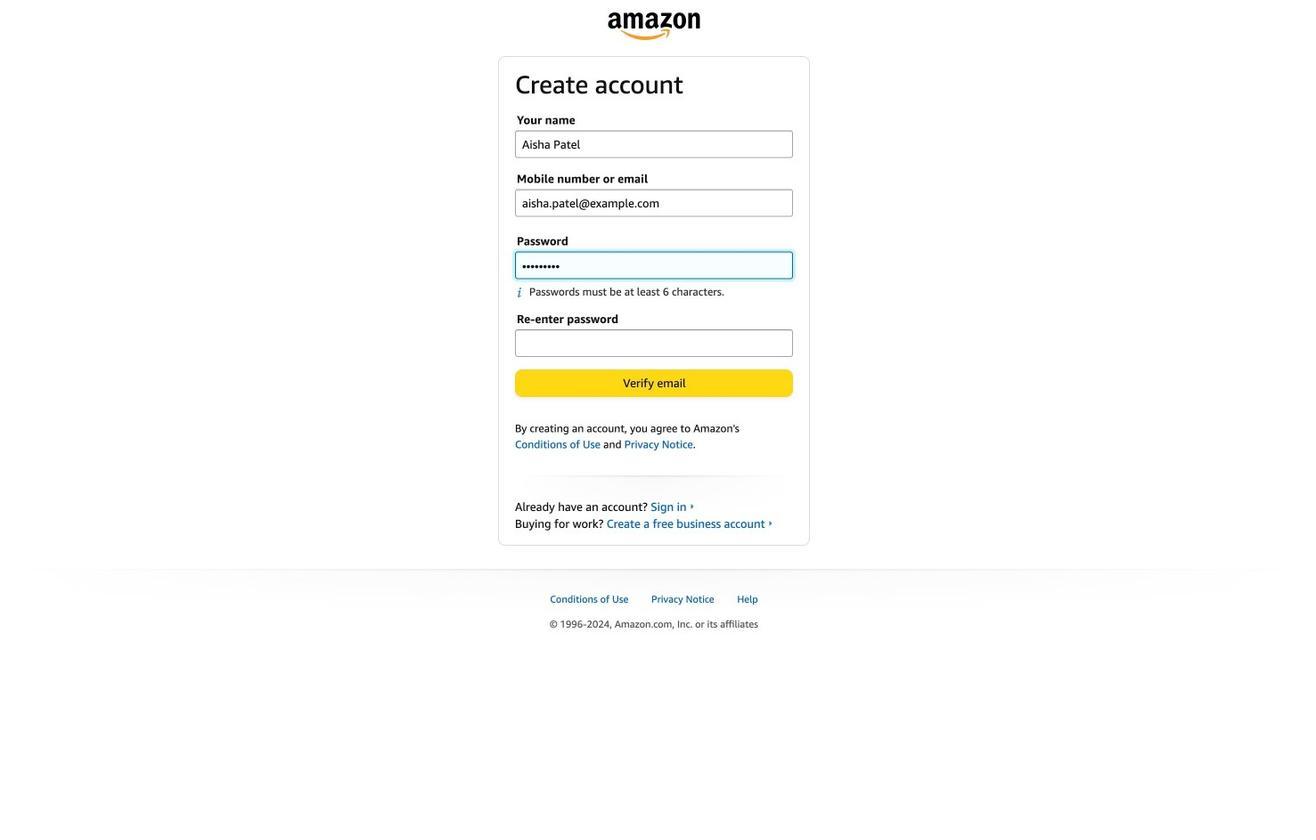 Task type: vqa. For each thing, say whether or not it's contained in the screenshot.
the bottommost over
no



Task type: locate. For each thing, give the bounding box(es) containing it.
At least 6 characters password field
[[515, 252, 793, 279]]

None password field
[[515, 330, 793, 357]]

None submit
[[516, 371, 792, 396]]

None email field
[[515, 189, 793, 217]]

First and last name text field
[[515, 131, 793, 158]]

alert image
[[517, 287, 529, 298]]

amazon image
[[608, 12, 700, 40]]



